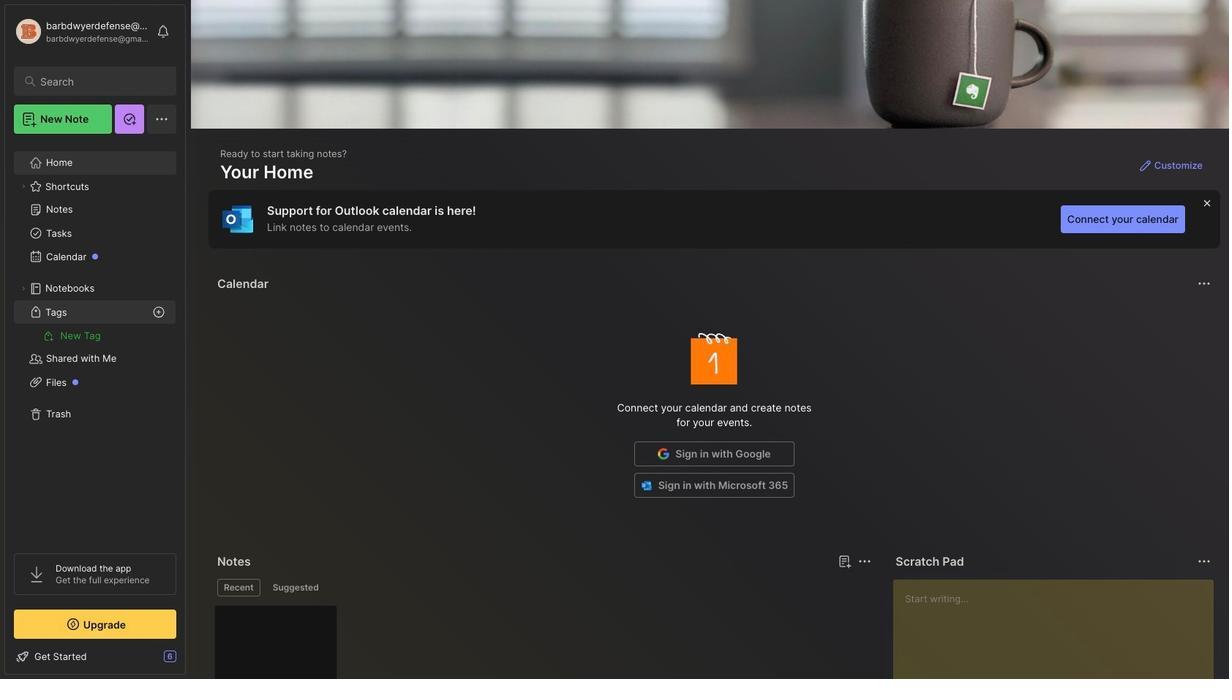 Task type: describe. For each thing, give the bounding box(es) containing it.
main element
[[0, 0, 190, 680]]

Account field
[[14, 17, 149, 46]]

Search text field
[[40, 75, 163, 89]]

click to collapse image
[[185, 653, 196, 670]]

1 more actions image from the left
[[856, 553, 874, 571]]

tree inside main element
[[5, 143, 185, 541]]



Task type: locate. For each thing, give the bounding box(es) containing it.
expand notebooks image
[[19, 285, 28, 293]]

none search field inside main element
[[40, 72, 163, 90]]

1 tab from the left
[[217, 579, 260, 597]]

tab
[[217, 579, 260, 597], [266, 579, 325, 597]]

None search field
[[40, 72, 163, 90]]

Start writing… text field
[[905, 580, 1213, 680]]

group inside main element
[[14, 324, 176, 348]]

1 horizontal spatial tab
[[266, 579, 325, 597]]

2 more actions image from the left
[[1196, 553, 1213, 571]]

2 tab from the left
[[266, 579, 325, 597]]

more actions image
[[1196, 275, 1213, 293]]

0 horizontal spatial more actions image
[[856, 553, 874, 571]]

tab list
[[217, 579, 869, 597]]

0 horizontal spatial tab
[[217, 579, 260, 597]]

1 horizontal spatial more actions image
[[1196, 553, 1213, 571]]

tree
[[5, 143, 185, 541]]

More actions field
[[1194, 274, 1215, 294], [855, 552, 875, 572], [1194, 552, 1215, 572]]

Help and Learning task checklist field
[[5, 645, 185, 669]]

group
[[14, 324, 176, 348]]

more actions image
[[856, 553, 874, 571], [1196, 553, 1213, 571]]



Task type: vqa. For each thing, say whether or not it's contained in the screenshot.
search field in the MAIN Element
yes



